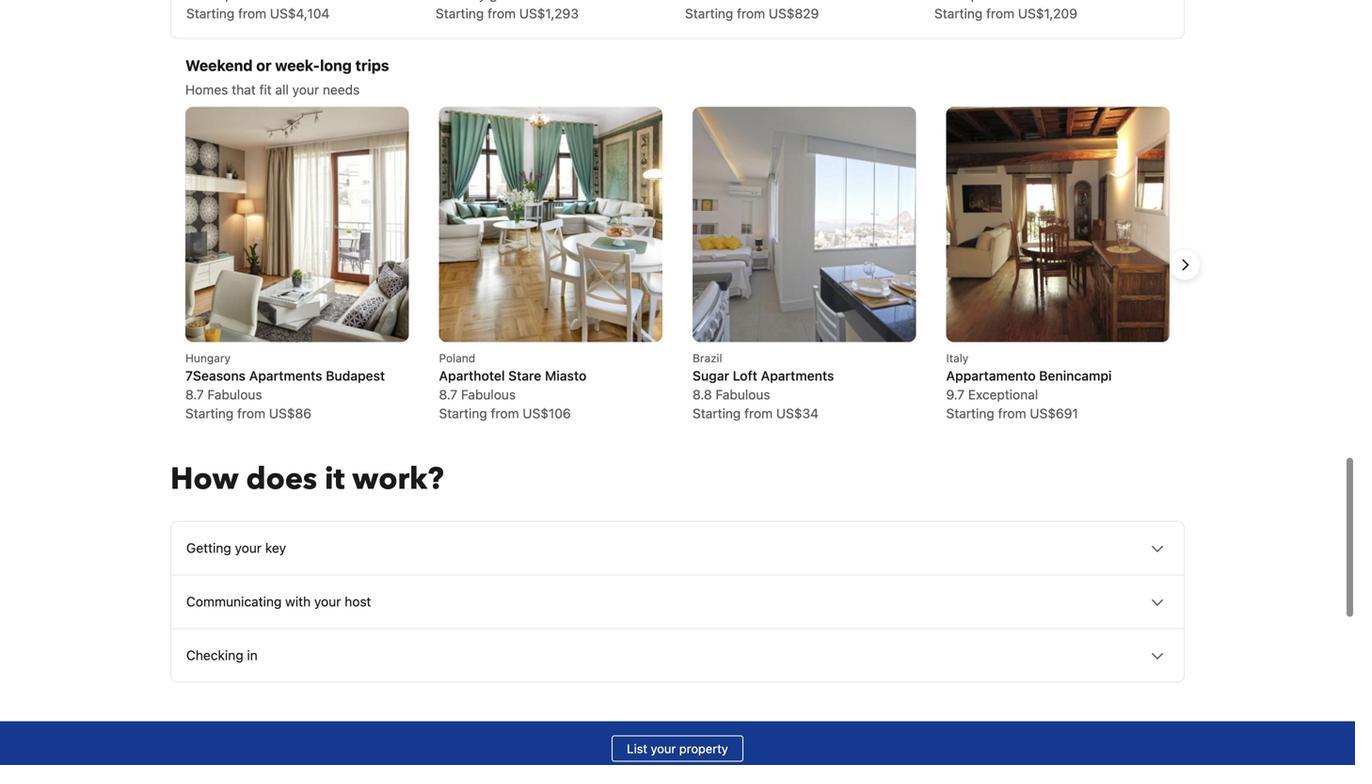 Task type: locate. For each thing, give the bounding box(es) containing it.
apartments inside "hungary 7seasons apartments budapest 8.7 fabulous starting from us$86"
[[249, 368, 322, 384]]

sugar
[[693, 368, 730, 384]]

that
[[232, 82, 256, 97]]

poland
[[439, 352, 475, 365]]

from left "us$106"
[[491, 406, 519, 421]]

us$86
[[269, 406, 312, 421]]

8.7 fabulous down aparthotel
[[439, 387, 516, 402]]

8.7 fabulous for aparthotel
[[439, 387, 516, 402]]

starting from us$1,209 link
[[935, 0, 1169, 23]]

starting from us$1,293
[[436, 6, 579, 21]]

your right all
[[292, 82, 319, 97]]

weekend or week-long trips homes that fit all your needs
[[185, 56, 389, 97]]

list
[[627, 742, 648, 756]]

1 horizontal spatial apartments
[[761, 368, 834, 384]]

needs
[[323, 82, 360, 97]]

it
[[325, 459, 345, 500]]

from down '9.7 exceptional'
[[998, 406, 1027, 421]]

2 8.7 fabulous from the left
[[439, 387, 516, 402]]

8.7 fabulous inside "hungary 7seasons apartments budapest 8.7 fabulous starting from us$86"
[[185, 387, 262, 402]]

fit
[[259, 82, 272, 97]]

8.7 fabulous down '7seasons'
[[185, 387, 262, 402]]

starting inside brazil sugar loft apartments 8.8 fabulous starting from us$34
[[693, 406, 741, 421]]

region
[[170, 107, 1200, 423]]

trips
[[355, 56, 389, 74]]

apartments inside brazil sugar loft apartments 8.8 fabulous starting from us$34
[[761, 368, 834, 384]]

starting down '9.7 exceptional'
[[947, 406, 995, 421]]

your
[[292, 82, 319, 97], [235, 540, 262, 556], [314, 594, 341, 610], [651, 742, 676, 756]]

from left "us$86"
[[237, 406, 266, 421]]

starting from us$4,104
[[186, 6, 330, 21]]

appartamento
[[947, 368, 1036, 384]]

starting down '7seasons'
[[185, 406, 234, 421]]

from left "us$1,293"
[[488, 6, 516, 21]]

starting inside italy appartamento benincampi 9.7 exceptional starting from us$691
[[947, 406, 995, 421]]

starting
[[186, 6, 235, 21], [436, 6, 484, 21], [685, 6, 734, 21], [935, 6, 983, 21], [185, 406, 234, 421], [439, 406, 487, 421], [693, 406, 741, 421], [947, 406, 995, 421]]

getting your key button
[[171, 522, 1184, 575]]

1 8.7 fabulous from the left
[[185, 387, 262, 402]]

checking in
[[186, 648, 258, 663]]

checking in button
[[171, 629, 1184, 682]]

week-
[[275, 56, 320, 74]]

8.7 fabulous
[[185, 387, 262, 402], [439, 387, 516, 402]]

starting down aparthotel
[[439, 406, 487, 421]]

or
[[256, 56, 272, 74]]

8.7 fabulous inside poland aparthotel stare miasto 8.7 fabulous starting from us$106
[[439, 387, 516, 402]]

apartments up us$34
[[761, 368, 834, 384]]

hungary
[[185, 352, 231, 365]]

aparthotel
[[439, 368, 505, 384]]

how
[[170, 459, 239, 500]]

does
[[246, 459, 317, 500]]

0 horizontal spatial apartments
[[249, 368, 322, 384]]

starting from us$1,209
[[935, 6, 1078, 21]]

italy
[[947, 352, 969, 365]]

2 apartments from the left
[[761, 368, 834, 384]]

starting left the us$1,209
[[935, 6, 983, 21]]

key
[[265, 540, 286, 556]]

your inside weekend or week-long trips homes that fit all your needs
[[292, 82, 319, 97]]

list your property link
[[612, 736, 743, 762]]

from
[[238, 6, 266, 21], [488, 6, 516, 21], [737, 6, 765, 21], [987, 6, 1015, 21], [237, 406, 266, 421], [491, 406, 519, 421], [745, 406, 773, 421], [998, 406, 1027, 421]]

7seasons
[[185, 368, 246, 384]]

with
[[285, 594, 311, 610]]

0 horizontal spatial 8.7 fabulous
[[185, 387, 262, 402]]

hungary 7seasons apartments budapest 8.7 fabulous starting from us$86
[[185, 352, 385, 421]]

budapest
[[326, 368, 385, 384]]

all
[[275, 82, 289, 97]]

from down 8.8 fabulous on the bottom right of page
[[745, 406, 773, 421]]

apartments
[[249, 368, 322, 384], [761, 368, 834, 384]]

work?
[[352, 459, 444, 500]]

stare
[[509, 368, 542, 384]]

starting down 8.8 fabulous on the bottom right of page
[[693, 406, 741, 421]]

starting from us$829
[[685, 6, 819, 21]]

your right with
[[314, 594, 341, 610]]

communicating with your host button
[[171, 576, 1184, 628]]

1 apartments from the left
[[249, 368, 322, 384]]

from left us$829
[[737, 6, 765, 21]]

us$106
[[523, 406, 571, 421]]

starting from us$4,104 link
[[186, 0, 421, 23]]

apartments up "us$86"
[[249, 368, 322, 384]]

1 horizontal spatial 8.7 fabulous
[[439, 387, 516, 402]]



Task type: describe. For each thing, give the bounding box(es) containing it.
list your property
[[627, 742, 728, 756]]

brazil
[[693, 352, 723, 365]]

property
[[679, 742, 728, 756]]

from inside poland aparthotel stare miasto 8.7 fabulous starting from us$106
[[491, 406, 519, 421]]

us$4,104
[[270, 6, 330, 21]]

weekend
[[185, 56, 253, 74]]

italy appartamento benincampi 9.7 exceptional starting from us$691
[[947, 352, 1112, 421]]

poland aparthotel stare miasto 8.7 fabulous starting from us$106
[[439, 352, 587, 421]]

how does it work? element
[[170, 521, 1185, 683]]

from inside italy appartamento benincampi 9.7 exceptional starting from us$691
[[998, 406, 1027, 421]]

us$34
[[776, 406, 819, 421]]

getting
[[186, 540, 231, 556]]

your right list at the bottom left
[[651, 742, 676, 756]]

brazil sugar loft apartments 8.8 fabulous starting from us$34
[[693, 352, 834, 421]]

region containing 7seasons apartments budapest
[[170, 107, 1200, 423]]

starting left "us$1,293"
[[436, 6, 484, 21]]

starting left us$829
[[685, 6, 734, 21]]

8.7 fabulous for 7seasons
[[185, 387, 262, 402]]

communicating with your host
[[186, 594, 371, 610]]

in
[[247, 648, 258, 663]]

9.7 exceptional
[[947, 387, 1038, 402]]

from inside "hungary 7seasons apartments budapest 8.7 fabulous starting from us$86"
[[237, 406, 266, 421]]

starting from us$829 link
[[685, 0, 920, 23]]

from left the us$1,209
[[987, 6, 1015, 21]]

getting your key
[[186, 540, 286, 556]]

benincampi
[[1039, 368, 1112, 384]]

how does it work?
[[170, 459, 444, 500]]

your left key
[[235, 540, 262, 556]]

us$691
[[1030, 406, 1079, 421]]

communicating
[[186, 594, 282, 610]]

us$829
[[769, 6, 819, 21]]

long
[[320, 56, 352, 74]]

starting inside "hungary 7seasons apartments budapest 8.7 fabulous starting from us$86"
[[185, 406, 234, 421]]

starting up weekend
[[186, 6, 235, 21]]

miasto
[[545, 368, 587, 384]]

us$1,209
[[1018, 6, 1078, 21]]

host
[[345, 594, 371, 610]]

starting inside poland aparthotel stare miasto 8.7 fabulous starting from us$106
[[439, 406, 487, 421]]

8.8 fabulous
[[693, 387, 771, 402]]

from inside brazil sugar loft apartments 8.8 fabulous starting from us$34
[[745, 406, 773, 421]]

loft
[[733, 368, 758, 384]]

us$1,293
[[519, 6, 579, 21]]

starting from us$1,293 link
[[436, 0, 670, 23]]

from left us$4,104
[[238, 6, 266, 21]]

checking
[[186, 648, 243, 663]]

homes
[[185, 82, 228, 97]]



Task type: vqa. For each thing, say whether or not it's contained in the screenshot.
25 February 2024 option
no



